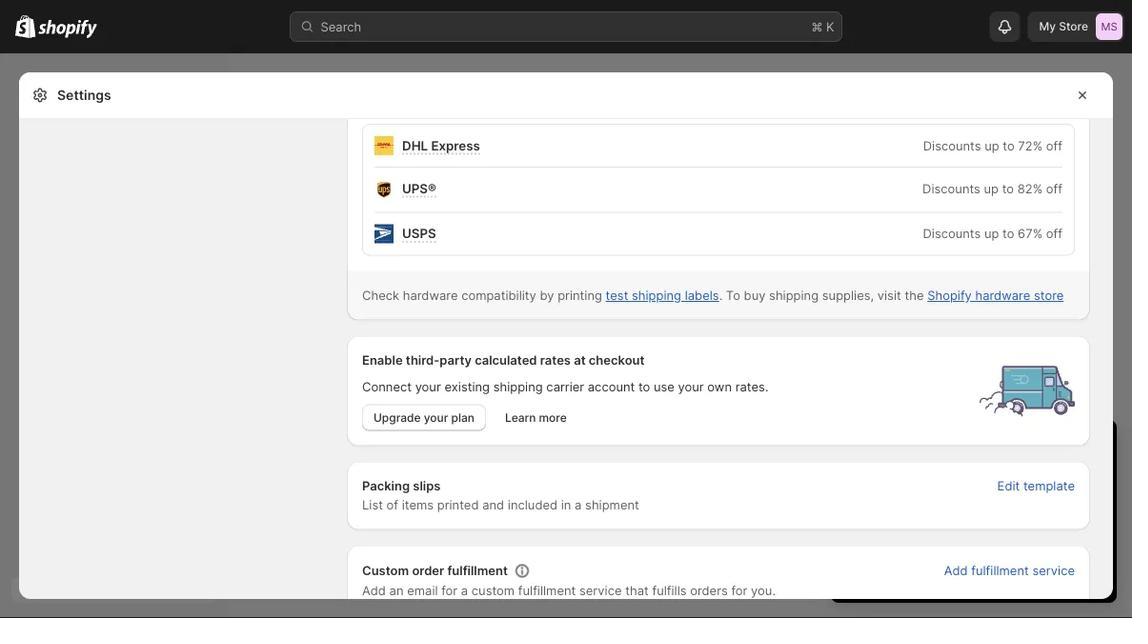 Task type: locate. For each thing, give the bounding box(es) containing it.
shopify hardware store link
[[928, 289, 1064, 303]]

connect your existing shipping carrier account to use your own rates.
[[362, 380, 769, 395]]

1 vertical spatial 3
[[892, 491, 900, 506]]

plan right paid
[[948, 472, 973, 487]]

shipping
[[632, 289, 682, 303], [769, 289, 819, 303], [494, 380, 543, 395]]

3 right 'first'
[[892, 491, 900, 506]]

plan for upgrade your plan
[[451, 411, 475, 425]]

0 horizontal spatial for
[[442, 584, 458, 599]]

to
[[726, 289, 741, 303]]

1 horizontal spatial in
[[951, 437, 966, 460]]

2 vertical spatial discounts
[[923, 227, 981, 241]]

2 discounts from the top
[[923, 181, 981, 196]]

discounts for usps
[[923, 227, 981, 241]]

for right months
[[951, 491, 967, 506]]

fulfillment right custom at bottom
[[518, 584, 576, 599]]

1 horizontal spatial 3
[[892, 491, 900, 506]]

1 vertical spatial add
[[362, 584, 386, 599]]

buy
[[744, 289, 766, 303]]

1 off from the top
[[1047, 138, 1063, 153]]

2 horizontal spatial fulfillment
[[972, 564, 1029, 579]]

connect
[[362, 380, 412, 395]]

hardware
[[403, 289, 458, 303], [976, 289, 1031, 303]]

1 vertical spatial in
[[561, 498, 571, 513]]

0 horizontal spatial store
[[904, 529, 934, 544]]

2 vertical spatial and
[[937, 529, 959, 544]]

printing
[[558, 289, 602, 303]]

1 horizontal spatial hardware
[[976, 289, 1031, 303]]

dhl express
[[402, 138, 480, 153]]

0 vertical spatial off
[[1047, 138, 1063, 153]]

plan inside settings dialog
[[451, 411, 475, 425]]

to
[[1003, 138, 1015, 153], [1003, 181, 1014, 196], [1003, 227, 1015, 241], [639, 380, 650, 395], [893, 472, 905, 487], [988, 510, 1000, 525]]

0 vertical spatial 3
[[850, 437, 862, 460]]

3 days left in your trial element
[[831, 470, 1117, 603]]

plan down bonus
[[989, 564, 1013, 578]]

fulfillment down bonus
[[972, 564, 1029, 579]]

2 vertical spatial up
[[985, 227, 999, 241]]

and
[[976, 472, 998, 487], [482, 498, 504, 513], [937, 529, 959, 544]]

checkout
[[589, 353, 645, 368]]

add left an
[[362, 584, 386, 599]]

dhl express button
[[398, 137, 485, 155]]

upgrade
[[374, 411, 421, 425]]

an
[[389, 584, 404, 599]]

pick your plan
[[936, 564, 1013, 578]]

hardware right shopify
[[976, 289, 1031, 303]]

service
[[1033, 564, 1075, 579], [580, 584, 622, 599]]

off right 72% on the top right
[[1047, 138, 1063, 153]]

plan inside switch to a paid plan and get: first 3 months for $1/month to customize your online store and add bonus features
[[948, 472, 973, 487]]

1 vertical spatial up
[[984, 181, 999, 196]]

features
[[1028, 529, 1076, 544]]

0 horizontal spatial service
[[580, 584, 622, 599]]

1 discounts from the top
[[923, 138, 981, 153]]

off right 82%
[[1047, 181, 1063, 196]]

2 horizontal spatial for
[[951, 491, 967, 506]]

2 horizontal spatial and
[[976, 472, 998, 487]]

your up features
[[1067, 510, 1093, 525]]

usps logo illustration image
[[375, 225, 394, 244]]

your up get:
[[972, 437, 1012, 460]]

3 days left in your trial button
[[831, 420, 1117, 460]]

service down features
[[1033, 564, 1075, 579]]

fulfillment inside button
[[972, 564, 1029, 579]]

first
[[866, 491, 889, 506]]

$1/month
[[970, 491, 1026, 506]]

express
[[431, 138, 480, 153]]

service inside "add fulfillment service" button
[[1033, 564, 1075, 579]]

store down 67%
[[1034, 289, 1064, 303]]

plan for pick your plan
[[989, 564, 1013, 578]]

1 vertical spatial store
[[904, 529, 934, 544]]

discounts for dhl express
[[923, 138, 981, 153]]

0 vertical spatial a
[[909, 472, 916, 487]]

⌘
[[812, 19, 823, 34]]

and right printed
[[482, 498, 504, 513]]

1 horizontal spatial plan
[[948, 472, 973, 487]]

off
[[1047, 138, 1063, 153], [1047, 181, 1063, 196], [1047, 227, 1063, 241]]

for down custom order fulfillment
[[442, 584, 458, 599]]

in inside dropdown button
[[951, 437, 966, 460]]

a left paid
[[909, 472, 916, 487]]

plan down existing
[[451, 411, 475, 425]]

1 horizontal spatial service
[[1033, 564, 1075, 579]]

1 vertical spatial a
[[575, 498, 582, 513]]

compatibility
[[462, 289, 537, 303]]

1 vertical spatial discounts
[[923, 181, 981, 196]]

discounts up discounts up to 82% off
[[923, 138, 981, 153]]

off for usps
[[1047, 227, 1063, 241]]

0 horizontal spatial plan
[[451, 411, 475, 425]]

discounts down discounts up to 72% off
[[923, 181, 981, 196]]

store right online
[[904, 529, 934, 544]]

up left 82%
[[984, 181, 999, 196]]

a
[[909, 472, 916, 487], [575, 498, 582, 513], [461, 584, 468, 599]]

rates
[[540, 353, 571, 368]]

left
[[916, 437, 945, 460]]

switch
[[850, 472, 890, 487]]

0 vertical spatial up
[[985, 138, 1000, 153]]

your down third-
[[415, 380, 441, 395]]

use
[[654, 380, 675, 395]]

0 horizontal spatial 3
[[850, 437, 862, 460]]

switch to a paid plan and get: first 3 months for $1/month to customize your online store and add bonus features
[[850, 472, 1093, 544]]

1 vertical spatial service
[[580, 584, 622, 599]]

1 hardware from the left
[[403, 289, 458, 303]]

1 vertical spatial and
[[482, 498, 504, 513]]

0 horizontal spatial hardware
[[403, 289, 458, 303]]

3 days left in your trial
[[850, 437, 1051, 460]]

0 vertical spatial add
[[944, 564, 968, 579]]

discounts
[[923, 138, 981, 153], [923, 181, 981, 196], [923, 227, 981, 241]]

to down $1/month
[[988, 510, 1000, 525]]

your right the upgrade
[[424, 411, 448, 425]]

2 horizontal spatial plan
[[989, 564, 1013, 578]]

2 horizontal spatial a
[[909, 472, 916, 487]]

email
[[407, 584, 438, 599]]

shipping right test
[[632, 289, 682, 303]]

up left 72% on the top right
[[985, 138, 1000, 153]]

service left that
[[580, 584, 622, 599]]

2 vertical spatial plan
[[989, 564, 1013, 578]]

3 off from the top
[[1047, 227, 1063, 241]]

party
[[440, 353, 472, 368]]

3
[[850, 437, 862, 460], [892, 491, 900, 506]]

discounts down discounts up to 82% off
[[923, 227, 981, 241]]

dialog
[[1121, 72, 1133, 619]]

a left shipment
[[575, 498, 582, 513]]

0 vertical spatial discounts
[[923, 138, 981, 153]]

up
[[985, 138, 1000, 153], [984, 181, 999, 196], [985, 227, 999, 241]]

and up $1/month
[[976, 472, 998, 487]]

shipping down the calculated
[[494, 380, 543, 395]]

up left 67%
[[985, 227, 999, 241]]

2 off from the top
[[1047, 181, 1063, 196]]

1 horizontal spatial for
[[732, 584, 748, 599]]

store
[[1034, 289, 1064, 303], [904, 529, 934, 544]]

a inside switch to a paid plan and get: first 3 months for $1/month to customize your online store and add bonus features
[[909, 472, 916, 487]]

your inside switch to a paid plan and get: first 3 months for $1/month to customize your online store and add bonus features
[[1067, 510, 1093, 525]]

ups® logo illustration image
[[375, 179, 394, 201]]

for left you.
[[732, 584, 748, 599]]

existing
[[445, 380, 490, 395]]

0 vertical spatial plan
[[451, 411, 475, 425]]

third-
[[406, 353, 440, 368]]

add inside button
[[944, 564, 968, 579]]

for
[[951, 491, 967, 506], [442, 584, 458, 599], [732, 584, 748, 599]]

fulfillment up custom at bottom
[[447, 564, 508, 579]]

1 horizontal spatial store
[[1034, 289, 1064, 303]]

k
[[827, 19, 835, 34]]

0 horizontal spatial add
[[362, 584, 386, 599]]

list of items printed and included in a shipment
[[362, 498, 639, 513]]

store inside switch to a paid plan and get: first 3 months for $1/month to customize your online store and add bonus features
[[904, 529, 934, 544]]

add for add an email for a custom fulfillment service that fulfills orders for you.
[[362, 584, 386, 599]]

my
[[1040, 20, 1056, 33]]

edit
[[998, 479, 1020, 494]]

67%
[[1018, 227, 1043, 241]]

add an email for a custom fulfillment service that fulfills orders for you.
[[362, 584, 776, 599]]

a left custom at bottom
[[461, 584, 468, 599]]

1 horizontal spatial add
[[944, 564, 968, 579]]

your
[[415, 380, 441, 395], [678, 380, 704, 395], [424, 411, 448, 425], [972, 437, 1012, 460], [1067, 510, 1093, 525], [962, 564, 986, 578]]

off for ups®
[[1047, 181, 1063, 196]]

add down 'add'
[[944, 564, 968, 579]]

in right included
[[561, 498, 571, 513]]

up for usps
[[985, 227, 999, 241]]

discounts up to 72% off
[[923, 138, 1063, 153]]

plan
[[451, 411, 475, 425], [948, 472, 973, 487], [989, 564, 1013, 578]]

template
[[1024, 479, 1075, 494]]

0 vertical spatial service
[[1033, 564, 1075, 579]]

3 discounts from the top
[[923, 227, 981, 241]]

off right 67%
[[1047, 227, 1063, 241]]

in right 'left'
[[951, 437, 966, 460]]

0 horizontal spatial a
[[461, 584, 468, 599]]

0 horizontal spatial and
[[482, 498, 504, 513]]

list
[[362, 498, 383, 513]]

0 horizontal spatial in
[[561, 498, 571, 513]]

usps
[[402, 226, 436, 241]]

own
[[708, 380, 732, 395]]

2 vertical spatial off
[[1047, 227, 1063, 241]]

add
[[944, 564, 968, 579], [362, 584, 386, 599]]

1 vertical spatial off
[[1047, 181, 1063, 196]]

1 horizontal spatial a
[[575, 498, 582, 513]]

0 vertical spatial store
[[1034, 289, 1064, 303]]

shipping right buy
[[769, 289, 819, 303]]

in
[[951, 437, 966, 460], [561, 498, 571, 513]]

upgrade your plan link
[[362, 405, 486, 431]]

and left 'add'
[[937, 529, 959, 544]]

1 vertical spatial plan
[[948, 472, 973, 487]]

0 vertical spatial in
[[951, 437, 966, 460]]

your right pick
[[962, 564, 986, 578]]

at
[[574, 353, 586, 368]]

3 left 'days'
[[850, 437, 862, 460]]

hardware right check
[[403, 289, 458, 303]]

your right use
[[678, 380, 704, 395]]

usps button
[[398, 225, 441, 243]]

carrier
[[547, 380, 584, 395]]

dhl express logo illustration image
[[375, 136, 394, 155]]

calculated
[[475, 353, 537, 368]]



Task type: describe. For each thing, give the bounding box(es) containing it.
packing slips
[[362, 479, 441, 494]]

add fulfillment service button
[[933, 558, 1087, 585]]

edit template link
[[986, 473, 1087, 500]]

add
[[963, 529, 985, 544]]

of
[[387, 498, 398, 513]]

shopify image
[[15, 15, 36, 38]]

fulfills
[[652, 584, 687, 599]]

slips
[[413, 479, 441, 494]]

packing
[[362, 479, 410, 494]]

discounts up to 82% off
[[923, 181, 1063, 196]]

visit
[[878, 289, 902, 303]]

bonus
[[989, 529, 1025, 544]]

add fulfillment service
[[944, 564, 1075, 579]]

the
[[905, 289, 924, 303]]

printed
[[437, 498, 479, 513]]

by
[[540, 289, 554, 303]]

test
[[606, 289, 629, 303]]

order
[[412, 564, 444, 579]]

online
[[866, 529, 901, 544]]

store
[[1059, 20, 1089, 33]]

customize
[[1004, 510, 1064, 525]]

my store image
[[1096, 13, 1123, 40]]

orders
[[690, 584, 728, 599]]

3 inside switch to a paid plan and get: first 3 months for $1/month to customize your online store and add bonus features
[[892, 491, 900, 506]]

check
[[362, 289, 399, 303]]

shopify image
[[38, 20, 97, 39]]

trial
[[1017, 437, 1051, 460]]

your inside dropdown button
[[972, 437, 1012, 460]]

72%
[[1018, 138, 1043, 153]]

shopify
[[928, 289, 972, 303]]

rates.
[[736, 380, 769, 395]]

custom
[[362, 564, 409, 579]]

0 vertical spatial and
[[976, 472, 998, 487]]

learn more
[[505, 411, 567, 425]]

store inside settings dialog
[[1034, 289, 1064, 303]]

ups® button
[[398, 180, 441, 198]]

days
[[868, 437, 911, 460]]

custom order fulfillment
[[362, 564, 508, 579]]

.
[[719, 289, 723, 303]]

to left 82%
[[1003, 181, 1014, 196]]

edit template
[[998, 479, 1075, 494]]

discounts up to 67% off
[[923, 227, 1063, 241]]

0 horizontal spatial fulfillment
[[447, 564, 508, 579]]

get:
[[1001, 472, 1024, 487]]

custom
[[472, 584, 515, 599]]

discounts for ups®
[[923, 181, 981, 196]]

for inside switch to a paid plan and get: first 3 months for $1/month to customize your online store and add bonus features
[[951, 491, 967, 506]]

off for dhl express
[[1047, 138, 1063, 153]]

to left 72% on the top right
[[1003, 138, 1015, 153]]

2 hardware from the left
[[976, 289, 1031, 303]]

months
[[903, 491, 947, 506]]

add for add fulfillment service
[[944, 564, 968, 579]]

search
[[321, 19, 362, 34]]

labels
[[685, 289, 719, 303]]

to right 'switch'
[[893, 472, 905, 487]]

settings dialog
[[19, 53, 1113, 616]]

that
[[626, 584, 649, 599]]

you.
[[751, 584, 776, 599]]

pick your plan link
[[850, 558, 1098, 584]]

ups®
[[402, 181, 437, 196]]

account
[[588, 380, 635, 395]]

in inside dialog
[[561, 498, 571, 513]]

2 vertical spatial a
[[461, 584, 468, 599]]

learn
[[505, 411, 536, 425]]

to left 67%
[[1003, 227, 1015, 241]]

0 horizontal spatial shipping
[[494, 380, 543, 395]]

⌘ k
[[812, 19, 835, 34]]

up for dhl express
[[985, 138, 1000, 153]]

included
[[508, 498, 558, 513]]

2 horizontal spatial shipping
[[769, 289, 819, 303]]

upgrade your plan
[[374, 411, 475, 425]]

3 inside dropdown button
[[850, 437, 862, 460]]

pick
[[936, 564, 959, 578]]

up for ups®
[[984, 181, 999, 196]]

enable
[[362, 353, 403, 368]]

enable third-party calculated rates at checkout
[[362, 353, 645, 368]]

1 horizontal spatial and
[[937, 529, 959, 544]]

paid
[[919, 472, 944, 487]]

learn more link
[[494, 405, 578, 431]]

check hardware compatibility by printing test shipping labels . to buy shipping supplies, visit the shopify hardware store
[[362, 289, 1064, 303]]

more
[[539, 411, 567, 425]]

to left use
[[639, 380, 650, 395]]

82%
[[1018, 181, 1043, 196]]

and inside settings dialog
[[482, 498, 504, 513]]

items
[[402, 498, 434, 513]]

settings
[[57, 87, 111, 103]]

supplies,
[[822, 289, 874, 303]]

my store
[[1040, 20, 1089, 33]]

dhl
[[402, 138, 428, 153]]

shipment
[[585, 498, 639, 513]]

1 horizontal spatial shipping
[[632, 289, 682, 303]]

1 horizontal spatial fulfillment
[[518, 584, 576, 599]]



Task type: vqa. For each thing, say whether or not it's contained in the screenshot.
Enable third-party calculated rates at checkout at bottom
yes



